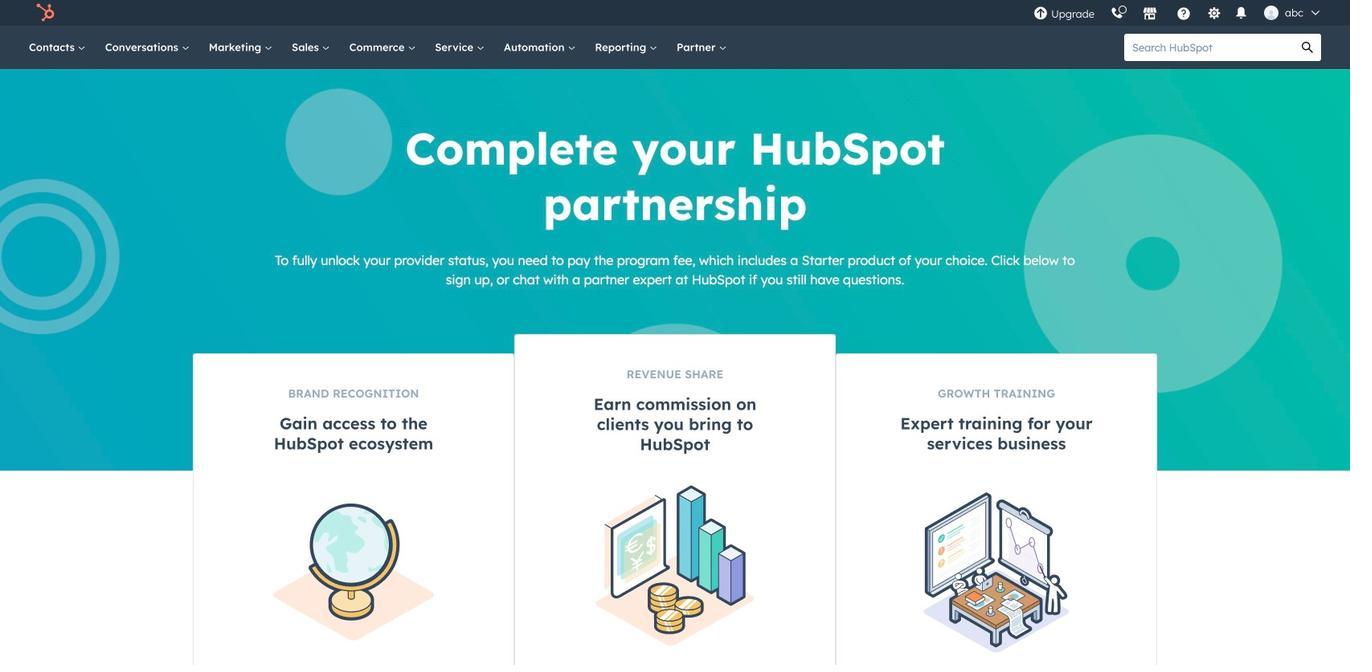 Task type: describe. For each thing, give the bounding box(es) containing it.
marketplaces image
[[1143, 7, 1158, 22]]

Search HubSpot search field
[[1125, 34, 1294, 61]]

garebear orlando image
[[1265, 6, 1279, 20]]



Task type: vqa. For each thing, say whether or not it's contained in the screenshot.
menu
yes



Task type: locate. For each thing, give the bounding box(es) containing it.
menu
[[1026, 0, 1331, 26]]



